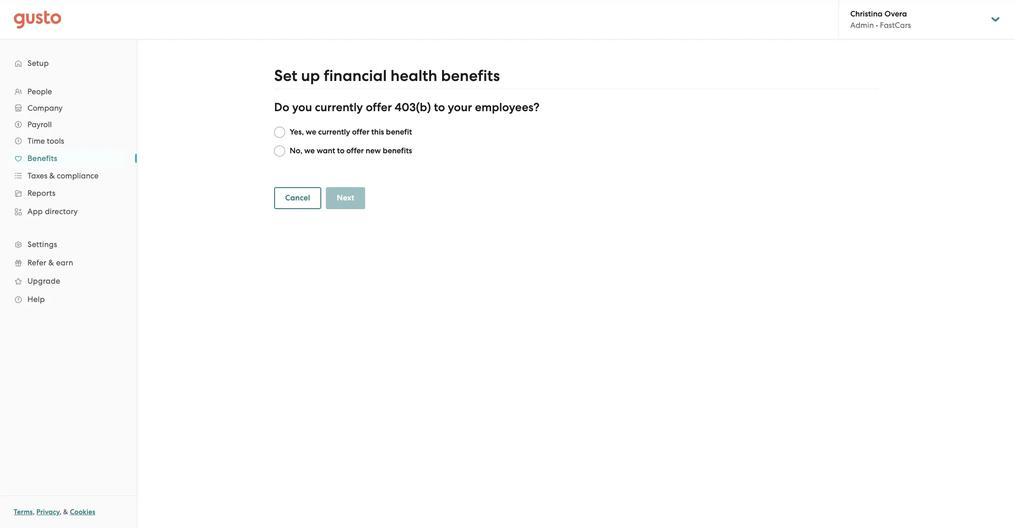 Task type: locate. For each thing, give the bounding box(es) containing it.
do
[[274, 100, 290, 114]]

want
[[317, 146, 335, 156]]

0 vertical spatial we
[[306, 127, 316, 137]]

0 vertical spatial &
[[49, 171, 55, 180]]

to
[[434, 100, 445, 114], [337, 146, 345, 156]]

do you currently offer 403(b) to your employees?
[[274, 100, 540, 114]]

employees?
[[475, 100, 540, 114]]

we right no,
[[304, 146, 315, 156]]

& left earn
[[48, 258, 54, 267]]

currently for we
[[318, 127, 350, 137]]

we for no,
[[304, 146, 315, 156]]

financial
[[324, 66, 387, 85]]

compliance
[[57, 171, 99, 180]]

to right want
[[337, 146, 345, 156]]

up
[[301, 66, 320, 85]]

Yes, we currently offer this benefit radio
[[274, 127, 285, 138]]

403(b)
[[395, 100, 431, 114]]

1 horizontal spatial benefits
[[441, 66, 500, 85]]

offer left this
[[352, 127, 370, 137]]

company button
[[9, 100, 128, 116]]

currently
[[315, 100, 363, 114], [318, 127, 350, 137]]

currently up yes, we currently offer this benefit
[[315, 100, 363, 114]]

1 horizontal spatial ,
[[60, 508, 62, 516]]

& left cookies
[[63, 508, 68, 516]]

health
[[391, 66, 438, 85]]

benefits down benefit
[[383, 146, 412, 156]]

cancel link
[[274, 187, 321, 209]]

& inside 'dropdown button'
[[49, 171, 55, 180]]

& for compliance
[[49, 171, 55, 180]]

company
[[27, 103, 63, 113]]

you
[[292, 100, 312, 114]]

1 vertical spatial benefits
[[383, 146, 412, 156]]

0 vertical spatial offer
[[366, 100, 392, 114]]

directory
[[45, 207, 78, 216]]

refer & earn
[[27, 258, 73, 267]]

refer & earn link
[[9, 255, 128, 271]]

benefits link
[[9, 150, 128, 167]]

we right yes,
[[306, 127, 316, 137]]

no, we want to offer new benefits
[[290, 146, 412, 156]]

0 vertical spatial currently
[[315, 100, 363, 114]]

gusto navigation element
[[0, 39, 137, 323]]

offer
[[366, 100, 392, 114], [352, 127, 370, 137], [347, 146, 364, 156]]

refer
[[27, 258, 46, 267]]

christina
[[851, 9, 883, 19]]

cookies button
[[70, 507, 95, 518]]

offer left new
[[347, 146, 364, 156]]

we
[[306, 127, 316, 137], [304, 146, 315, 156]]

&
[[49, 171, 55, 180], [48, 258, 54, 267], [63, 508, 68, 516]]

tools
[[47, 136, 64, 146]]

, left cookies
[[60, 508, 62, 516]]

1 vertical spatial &
[[48, 258, 54, 267]]

admin
[[851, 21, 874, 30]]

1 vertical spatial currently
[[318, 127, 350, 137]]

help
[[27, 295, 45, 304]]

0 vertical spatial to
[[434, 100, 445, 114]]

,
[[33, 508, 35, 516], [60, 508, 62, 516]]

this
[[372, 127, 384, 137]]

currently up want
[[318, 127, 350, 137]]

list
[[0, 83, 137, 309]]

0 horizontal spatial ,
[[33, 508, 35, 516]]

benefits up "your"
[[441, 66, 500, 85]]

payroll
[[27, 120, 52, 129]]

overa
[[885, 9, 908, 19]]

& right taxes
[[49, 171, 55, 180]]

currently for you
[[315, 100, 363, 114]]

1 vertical spatial we
[[304, 146, 315, 156]]

taxes
[[27, 171, 47, 180]]

to left "your"
[[434, 100, 445, 114]]

0 vertical spatial benefits
[[441, 66, 500, 85]]

setup link
[[9, 55, 128, 71]]

0 horizontal spatial to
[[337, 146, 345, 156]]

benefits
[[441, 66, 500, 85], [383, 146, 412, 156]]

offer up this
[[366, 100, 392, 114]]

reports
[[27, 189, 56, 198]]

, left privacy
[[33, 508, 35, 516]]

1 vertical spatial offer
[[352, 127, 370, 137]]

home image
[[14, 10, 61, 29]]



Task type: describe. For each thing, give the bounding box(es) containing it.
2 , from the left
[[60, 508, 62, 516]]

taxes & compliance button
[[9, 168, 128, 184]]

cookies
[[70, 508, 95, 516]]

reports link
[[9, 185, 128, 201]]

time tools
[[27, 136, 64, 146]]

yes, we currently offer this benefit
[[290, 127, 412, 137]]

terms , privacy , & cookies
[[14, 508, 95, 516]]

& for earn
[[48, 258, 54, 267]]

upgrade
[[27, 277, 60, 286]]

people button
[[9, 83, 128, 100]]

upgrade link
[[9, 273, 128, 289]]

1 horizontal spatial to
[[434, 100, 445, 114]]

app directory
[[27, 207, 78, 216]]

earn
[[56, 258, 73, 267]]

privacy
[[36, 508, 60, 516]]

yes,
[[290, 127, 304, 137]]

christina overa admin • fastcars
[[851, 9, 912, 30]]

time
[[27, 136, 45, 146]]

2 vertical spatial offer
[[347, 146, 364, 156]]

No, we want to offer new benefits radio
[[274, 146, 285, 157]]

set up financial health benefits
[[274, 66, 500, 85]]

0 horizontal spatial benefits
[[383, 146, 412, 156]]

cancel
[[285, 193, 310, 203]]

benefits
[[27, 154, 57, 163]]

offer for this
[[352, 127, 370, 137]]

1 vertical spatial to
[[337, 146, 345, 156]]

help link
[[9, 291, 128, 308]]

app
[[27, 207, 43, 216]]

people
[[27, 87, 52, 96]]

no,
[[290, 146, 303, 156]]

setup
[[27, 59, 49, 68]]

terms
[[14, 508, 33, 516]]

2 vertical spatial &
[[63, 508, 68, 516]]

terms link
[[14, 508, 33, 516]]

offer for 403(b)
[[366, 100, 392, 114]]

we for yes,
[[306, 127, 316, 137]]

•
[[876, 21, 879, 30]]

set
[[274, 66, 297, 85]]

fastcars
[[880, 21, 912, 30]]

list containing people
[[0, 83, 137, 309]]

benefit
[[386, 127, 412, 137]]

app directory link
[[9, 203, 128, 220]]

new
[[366, 146, 381, 156]]

payroll button
[[9, 116, 128, 133]]

1 , from the left
[[33, 508, 35, 516]]

settings
[[27, 240, 57, 249]]

settings link
[[9, 236, 128, 253]]

your
[[448, 100, 472, 114]]

privacy link
[[36, 508, 60, 516]]

time tools button
[[9, 133, 128, 149]]

taxes & compliance
[[27, 171, 99, 180]]



Task type: vqa. For each thing, say whether or not it's contained in the screenshot.
benefit
yes



